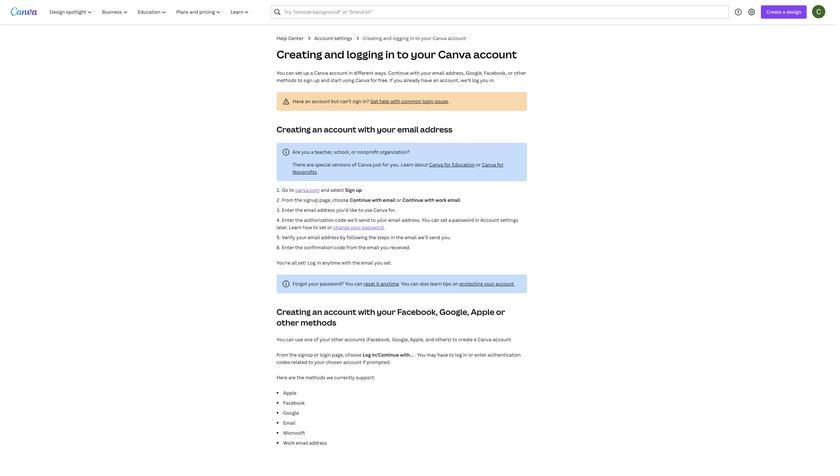 Task type: locate. For each thing, give the bounding box(es) containing it.
you down the steps
[[380, 244, 389, 251]]

0 vertical spatial code
[[335, 217, 346, 223]]

0 horizontal spatial you.
[[390, 162, 400, 168]]

just
[[373, 162, 381, 168]]

sign
[[304, 77, 313, 83], [353, 98, 362, 104]]

steps
[[377, 234, 390, 241]]

0 vertical spatial have
[[421, 77, 432, 83]]

verify
[[282, 234, 295, 241]]

methods up the one
[[301, 317, 336, 328]]

1 vertical spatial logging
[[347, 47, 383, 61]]

may
[[427, 352, 436, 358]]

we'll down address,
[[461, 77, 471, 83]]

the right from
[[358, 244, 366, 251]]

creating and logging in to your canva account
[[363, 35, 466, 41], [277, 47, 517, 61]]

0 vertical spatial of
[[352, 162, 357, 168]]

from down go
[[282, 197, 294, 203]]

0 horizontal spatial apple
[[283, 390, 296, 396]]

an right have
[[305, 98, 311, 104]]

code inside enter the authorization code we'll send to your email address. you can set a password in account settings later. learn how to set or
[[335, 217, 346, 223]]

0 horizontal spatial use
[[295, 337, 303, 343]]

0 vertical spatial from
[[282, 197, 294, 203]]

login left 'issues'
[[423, 98, 434, 104]]

0 vertical spatial anytime
[[322, 260, 340, 266]]

email inside the you can set up a canva account in different ways. continue with your email address, google, facebook, or other methods to sign up and start using canva for free. if you already have an account, we'll log you in.
[[432, 70, 445, 76]]

log inside . you may have to log in or enter authentication codes related to your chosen account if prompted.
[[455, 352, 462, 358]]

code for confirmation
[[334, 244, 345, 251]]

google, inside "creating an account with your facebook, google, apple or other methods"
[[440, 306, 469, 317]]

1 horizontal spatial have
[[437, 352, 448, 358]]

. inside . you may have to log in or enter authentication codes related to your chosen account if prompted.
[[415, 352, 416, 358]]

1 vertical spatial log
[[363, 352, 371, 358]]

organization?
[[380, 149, 410, 155]]

and inside the you can set up a canva account in different ways. continue with your email address, google, facebook, or other methods to sign up and start using canva for free. if you already have an account, we'll log you in.
[[321, 77, 329, 83]]

account settings link
[[314, 35, 352, 42]]

1 enter from the top
[[282, 207, 294, 213]]

are up nonprofits
[[307, 162, 314, 168]]

if
[[363, 359, 366, 366]]

in inside enter the authorization code we'll send to your email address. you can set a password in account settings later. learn how to set or
[[475, 217, 479, 223]]

set inside the you can set up a canva account in different ways. continue with your email address, google, facebook, or other methods to sign up and start using canva for free. if you already have an account, we'll log you in.
[[295, 70, 302, 76]]

1 vertical spatial we'll
[[347, 217, 358, 223]]

email up authorization at top left
[[304, 207, 316, 213]]

up up have
[[303, 70, 309, 76]]

continue up like
[[350, 197, 371, 203]]

sign
[[345, 187, 355, 193]]

a
[[783, 9, 786, 15], [310, 70, 313, 76], [311, 149, 314, 155], [449, 217, 451, 223], [474, 337, 477, 343]]

0 vertical spatial apple
[[471, 306, 495, 317]]

1 vertical spatial send
[[429, 234, 440, 241]]

or inside enter the authorization code we'll send to your email address. you can set a password in account settings later. learn how to set or
[[327, 224, 332, 231]]

and
[[383, 35, 392, 41], [324, 47, 344, 61], [321, 77, 329, 83], [321, 187, 329, 193], [426, 337, 434, 343]]

page, down go to canva.com and select sign up
[[319, 197, 331, 203]]

1 vertical spatial facebook,
[[397, 306, 438, 317]]

all
[[292, 260, 297, 266]]

0 vertical spatial login
[[423, 98, 434, 104]]

the up related
[[289, 352, 297, 358]]

0 horizontal spatial log
[[455, 352, 462, 358]]

work
[[436, 197, 447, 203]]

1 horizontal spatial facebook,
[[484, 70, 507, 76]]

the down canva.com
[[295, 207, 303, 213]]

0 horizontal spatial have
[[421, 77, 432, 83]]

a inside dropdown button
[[783, 9, 786, 15]]

in/continue
[[372, 352, 399, 358]]

log left in.
[[472, 77, 479, 83]]

1 horizontal spatial use
[[364, 207, 372, 213]]

and inside creating and logging in to your canva account link
[[383, 35, 392, 41]]

1 horizontal spatial you.
[[442, 234, 451, 241]]

from up codes
[[277, 352, 288, 358]]

login up chosen
[[320, 352, 331, 358]]

you.
[[390, 162, 400, 168], [442, 234, 451, 241]]

0 vertical spatial log
[[472, 77, 479, 83]]

page, up chosen
[[332, 352, 344, 358]]

account
[[448, 35, 466, 41], [474, 47, 517, 61], [329, 70, 348, 76], [312, 98, 330, 104], [324, 124, 356, 135], [496, 281, 514, 287], [324, 306, 356, 317], [343, 359, 362, 366]]

1 horizontal spatial log
[[363, 352, 371, 358]]

2 vertical spatial we'll
[[418, 234, 428, 241]]

email down the microsoft at the left
[[296, 440, 308, 446]]

canva
[[433, 35, 447, 41], [438, 47, 471, 61], [314, 70, 328, 76], [355, 77, 369, 83], [358, 162, 372, 168], [429, 162, 443, 168], [482, 162, 496, 168], [373, 207, 387, 213], [478, 337, 492, 343]]

an inside "creating an account with your facebook, google, apple or other methods"
[[312, 306, 322, 317]]

apple down protecting your account link
[[471, 306, 495, 317]]

learn left the about
[[401, 162, 414, 168]]

0 vertical spatial we'll
[[461, 77, 471, 83]]

0 horizontal spatial learn
[[289, 224, 302, 231]]

canva for nonprofits link
[[293, 162, 504, 175]]

account
[[314, 35, 333, 41], [480, 217, 499, 223]]

log down create
[[455, 352, 462, 358]]

0 vertical spatial settings
[[334, 35, 352, 41]]

0 vertical spatial enter
[[282, 207, 294, 213]]

others)
[[435, 337, 451, 343]]

can
[[286, 70, 294, 76], [431, 217, 439, 223], [355, 281, 363, 287], [411, 281, 419, 287], [286, 337, 294, 343]]

0 horizontal spatial send
[[359, 217, 370, 223]]

code up change
[[335, 217, 346, 223]]

code down by
[[334, 244, 345, 251]]

0 vertical spatial methods
[[277, 77, 297, 83]]

3 enter from the top
[[282, 244, 294, 251]]

in inside the you can set up a canva account in different ways. continue with your email address, google, facebook, or other methods to sign up and start using canva for free. if you already have an account, we'll log you in.
[[349, 70, 353, 76]]

2 horizontal spatial we'll
[[461, 77, 471, 83]]

from for from the signup or login page, choose log in/continue with...
[[277, 352, 288, 358]]

1 vertical spatial are
[[289, 375, 296, 381]]

can inside the you can set up a canva account in different ways. continue with your email address, google, facebook, or other methods to sign up and start using canva for free. if you already have an account, we'll log you in.
[[286, 70, 294, 76]]

creating
[[363, 35, 382, 41], [277, 47, 322, 61], [277, 124, 311, 135], [277, 306, 311, 317]]

with down reset at the bottom of page
[[358, 306, 375, 317]]

verify your email address by following the steps in the email we'll send you.
[[282, 234, 451, 241]]

one
[[304, 337, 313, 343]]

0 vertical spatial send
[[359, 217, 370, 223]]

we'll down address.
[[418, 234, 428, 241]]

it
[[376, 281, 380, 287]]

facebook, up apple,
[[397, 306, 438, 317]]

facebook, inside the you can set up a canva account in different ways. continue with your email address, google, facebook, or other methods to sign up and start using canva for free. if you already have an account, we'll log you in.
[[484, 70, 507, 76]]

0 horizontal spatial anytime
[[322, 260, 340, 266]]

or inside "creating an account with your facebook, google, apple or other methods"
[[496, 306, 505, 317]]

0 horizontal spatial log
[[308, 260, 316, 266]]

an left account,
[[433, 77, 439, 83]]

account,
[[440, 77, 460, 83]]

0 vertical spatial logging
[[393, 35, 409, 41]]

help
[[277, 35, 287, 41]]

email down verify your email address by following the steps in the email we'll send you.
[[367, 244, 379, 251]]

protecting your account link
[[460, 281, 514, 287]]

creating inside "creating an account with your facebook, google, apple or other methods"
[[277, 306, 311, 317]]

the up set!
[[295, 244, 303, 251]]

0 horizontal spatial login
[[320, 352, 331, 358]]

support:
[[356, 375, 375, 381]]

an inside the you can set up a canva account in different ways. continue with your email address, google, facebook, or other methods to sign up and start using canva for free. if you already have an account, we'll log you in.
[[433, 77, 439, 83]]

1 horizontal spatial other
[[331, 337, 344, 343]]

0 vertical spatial you.
[[390, 162, 400, 168]]

we'll up change your password 'link'
[[347, 217, 358, 223]]

1 vertical spatial page,
[[332, 352, 344, 358]]

christina overa image
[[812, 5, 826, 18]]

go
[[282, 187, 288, 193]]

1 vertical spatial log
[[455, 352, 462, 358]]

1 horizontal spatial password
[[452, 217, 474, 223]]

0 vertical spatial creating and logging in to your canva account
[[363, 35, 466, 41]]

1 vertical spatial settings
[[500, 217, 518, 223]]

logging
[[393, 35, 409, 41], [347, 47, 383, 61]]

1 horizontal spatial learn
[[401, 162, 414, 168]]

0 horizontal spatial other
[[277, 317, 299, 328]]

the up received.
[[396, 234, 404, 241]]

2 enter from the top
[[282, 217, 294, 223]]

you left set.
[[375, 260, 383, 266]]

(facebook,
[[366, 337, 391, 343]]

1 vertical spatial anytime
[[381, 281, 399, 287]]

methods up have
[[277, 77, 297, 83]]

free.
[[378, 77, 388, 83]]

with up enter the authorization code we'll send to your email address. you can set a password in account settings later. learn how to set or
[[372, 197, 382, 203]]

set down work
[[441, 217, 447, 223]]

0 vertical spatial up
[[303, 70, 309, 76]]

choose up you'd
[[333, 197, 349, 203]]

signup down canva.com link
[[303, 197, 318, 203]]

1 vertical spatial google,
[[440, 306, 469, 317]]

send
[[359, 217, 370, 223], [429, 234, 440, 241]]

learn up verify
[[289, 224, 302, 231]]

set up have
[[295, 70, 302, 76]]

by
[[340, 234, 346, 241]]

of for canva
[[352, 162, 357, 168]]

an up teacher,
[[312, 124, 322, 135]]

enter
[[475, 352, 487, 358]]

you're all set! log in anytime with the email you set.
[[277, 260, 392, 266]]

using
[[342, 77, 354, 83]]

0 vertical spatial set
[[295, 70, 302, 76]]

email inside enter the authorization code we'll send to your email address. you can set a password in account settings later. learn how to set or
[[388, 217, 401, 223]]

password
[[452, 217, 474, 223], [362, 224, 384, 231]]

anytime right it
[[381, 281, 399, 287]]

1 horizontal spatial page,
[[332, 352, 344, 358]]

1 horizontal spatial sign
[[353, 98, 362, 104]]

help
[[380, 98, 390, 104]]

facebook,
[[484, 70, 507, 76], [397, 306, 438, 317]]

continue inside the you can set up a canva account in different ways. continue with your email address, google, facebook, or other methods to sign up and start using canva for free. if you already have an account, we'll log you in.
[[388, 70, 409, 76]]

enter
[[282, 207, 294, 213], [282, 217, 294, 223], [282, 244, 294, 251]]

top level navigation element
[[45, 5, 255, 19]]

0 vertical spatial use
[[364, 207, 372, 213]]

can left the one
[[286, 337, 294, 343]]

log right set!
[[308, 260, 316, 266]]

you left in.
[[480, 77, 489, 83]]

create a design
[[767, 9, 802, 15]]

of
[[352, 162, 357, 168], [314, 337, 319, 343]]

0 horizontal spatial settings
[[334, 35, 352, 41]]

facebook, up in.
[[484, 70, 507, 76]]

1 vertical spatial account
[[480, 217, 499, 223]]

the left authorization at top left
[[295, 217, 303, 223]]

code
[[335, 217, 346, 223], [334, 244, 345, 251]]

1 horizontal spatial up
[[314, 77, 320, 83]]

up right "sign"
[[356, 187, 362, 193]]

2 vertical spatial up
[[356, 187, 362, 193]]

with inside "creating an account with your facebook, google, apple or other methods"
[[358, 306, 375, 317]]

2 vertical spatial enter
[[282, 244, 294, 251]]

sign left in? on the left top of the page
[[353, 98, 362, 104]]

methods
[[277, 77, 297, 83], [301, 317, 336, 328], [305, 375, 325, 381]]

in?
[[363, 98, 369, 104]]

choose down accounts
[[345, 352, 362, 358]]

the left the steps
[[369, 234, 376, 241]]

google,
[[466, 70, 483, 76], [440, 306, 469, 317], [392, 337, 409, 343]]

email down for.
[[388, 217, 401, 223]]

2 vertical spatial set
[[319, 224, 326, 231]]

1 horizontal spatial settings
[[500, 217, 518, 223]]

1 vertical spatial other
[[277, 317, 299, 328]]

1 vertical spatial choose
[[345, 352, 362, 358]]

0 vertical spatial are
[[307, 162, 314, 168]]

1 horizontal spatial are
[[307, 162, 314, 168]]

apple up facebook
[[283, 390, 296, 396]]

your inside the you can set up a canva account in different ways. continue with your email address, google, facebook, or other methods to sign up and start using canva for free. if you already have an account, we'll log you in.
[[421, 70, 431, 76]]

creating an account with your email address
[[277, 124, 453, 135]]

password inside enter the authorization code we'll send to your email address. you can set a password in account settings later. learn how to set or
[[452, 217, 474, 223]]

anytime down confirmation
[[322, 260, 340, 266]]

0 vertical spatial password
[[452, 217, 474, 223]]

0 horizontal spatial sign
[[304, 77, 313, 83]]

0 horizontal spatial set
[[295, 70, 302, 76]]

special
[[315, 162, 331, 168]]

have right already
[[421, 77, 432, 83]]

you
[[394, 77, 402, 83], [480, 77, 489, 83], [301, 149, 310, 155], [380, 244, 389, 251], [375, 260, 383, 266]]

create
[[459, 337, 473, 343]]

have right may
[[437, 352, 448, 358]]

0 vertical spatial other
[[514, 70, 526, 76]]

enter for enter the email address you'd like to use canva for.
[[282, 207, 294, 213]]

2 horizontal spatial other
[[514, 70, 526, 76]]

1 vertical spatial apple
[[283, 390, 296, 396]]

google, down on
[[440, 306, 469, 317]]

from
[[282, 197, 294, 203], [277, 352, 288, 358]]

can down work
[[431, 217, 439, 223]]

enter for enter the authorization code we'll send to your email address. you can set a password in account settings later. learn how to set or
[[282, 217, 294, 223]]

following
[[347, 234, 368, 241]]

have inside the you can set up a canva account in different ways. continue with your email address, google, facebook, or other methods to sign up and start using canva for free. if you already have an account, we'll log you in.
[[421, 77, 432, 83]]

with inside the you can set up a canva account in different ways. continue with your email address, google, facebook, or other methods to sign up and start using canva for free. if you already have an account, we'll log you in.
[[410, 70, 420, 76]]

signup for page,
[[303, 197, 318, 203]]

set
[[295, 70, 302, 76], [441, 217, 447, 223], [319, 224, 326, 231]]

email up account,
[[432, 70, 445, 76]]

with down enter the confirmation code from the email you received.
[[342, 260, 351, 266]]

can up have
[[286, 70, 294, 76]]

forgot your password? you can reset it anytime . you can also learn tips on protecting your account .
[[293, 281, 515, 287]]

enter inside enter the authorization code we'll send to your email address. you can set a password in account settings later. learn how to set or
[[282, 217, 294, 223]]

0 vertical spatial google,
[[466, 70, 483, 76]]

use down "from the signup page, choose continue with email or continue with work email ."
[[364, 207, 372, 213]]

the down related
[[297, 375, 304, 381]]

logging inside creating and logging in to your canva account link
[[393, 35, 409, 41]]

up
[[303, 70, 309, 76], [314, 77, 320, 83], [356, 187, 362, 193]]

you inside the you can set up a canva account in different ways. continue with your email address, google, facebook, or other methods to sign up and start using canva for free. if you already have an account, we'll log you in.
[[277, 70, 285, 76]]

for inside canva for nonprofits
[[497, 162, 504, 168]]

use left the one
[[295, 337, 303, 343]]

1 vertical spatial have
[[437, 352, 448, 358]]

1 horizontal spatial set
[[319, 224, 326, 231]]

1 vertical spatial code
[[334, 244, 345, 251]]

0 vertical spatial signup
[[303, 197, 318, 203]]

anytime
[[322, 260, 340, 266], [381, 281, 399, 287]]

are right here
[[289, 375, 296, 381]]

sign up have
[[304, 77, 313, 83]]

methods left we
[[305, 375, 325, 381]]

0 horizontal spatial of
[[314, 337, 319, 343]]

with up already
[[410, 70, 420, 76]]

0 vertical spatial facebook,
[[484, 70, 507, 76]]

learn
[[401, 162, 414, 168], [289, 224, 302, 231]]

google, up with...
[[392, 337, 409, 343]]

get
[[370, 98, 378, 104]]

email up for.
[[383, 197, 395, 203]]

0 horizontal spatial page,
[[319, 197, 331, 203]]

1 vertical spatial signup
[[298, 352, 313, 358]]

0 horizontal spatial are
[[289, 375, 296, 381]]

0 horizontal spatial facebook,
[[397, 306, 438, 317]]

up left start
[[314, 77, 320, 83]]

your inside enter the authorization code we'll send to your email address. you can set a password in account settings later. learn how to set or
[[377, 217, 387, 223]]

email up confirmation
[[308, 234, 320, 241]]

settings inside enter the authorization code we'll send to your email address. you can set a password in account settings later. learn how to set or
[[500, 217, 518, 223]]

you inside enter the authorization code we'll send to your email address. you can set a password in account settings later. learn how to set or
[[422, 217, 430, 223]]

0 horizontal spatial account
[[314, 35, 333, 41]]

other
[[514, 70, 526, 76], [277, 317, 299, 328], [331, 337, 344, 343]]

signup up related
[[298, 352, 313, 358]]

of right the one
[[314, 337, 319, 343]]

0 horizontal spatial we'll
[[347, 217, 358, 223]]

settings
[[334, 35, 352, 41], [500, 217, 518, 223]]

0 vertical spatial log
[[308, 260, 316, 266]]

common
[[402, 98, 421, 104]]

1 horizontal spatial apple
[[471, 306, 495, 317]]

set down authorization at top left
[[319, 224, 326, 231]]

creating inside creating and logging in to your canva account link
[[363, 35, 382, 41]]

page,
[[319, 197, 331, 203], [332, 352, 344, 358]]

. you may have to log in or enter authentication codes related to your chosen account if prompted.
[[277, 352, 521, 366]]

continue up address.
[[403, 197, 423, 203]]

with left work
[[425, 197, 434, 203]]

canva.com
[[295, 187, 320, 193]]

google, right address,
[[466, 70, 483, 76]]

a inside enter the authorization code we'll send to your email address. you can set a password in account settings later. learn how to set or
[[449, 217, 451, 223]]

1 vertical spatial enter
[[282, 217, 294, 223]]

continue up 'if'
[[388, 70, 409, 76]]

we'll
[[461, 77, 471, 83], [347, 217, 358, 223], [418, 234, 428, 241]]

canva inside canva for nonprofits
[[482, 162, 496, 168]]

of right versions
[[352, 162, 357, 168]]

send inside enter the authorization code we'll send to your email address. you can set a password in account settings later. learn how to set or
[[359, 217, 370, 223]]

log up if
[[363, 352, 371, 358]]

authentication
[[488, 352, 521, 358]]

0 vertical spatial learn
[[401, 162, 414, 168]]

email left set.
[[361, 260, 373, 266]]

an up the one
[[312, 306, 322, 317]]

1 vertical spatial use
[[295, 337, 303, 343]]



Task type: vqa. For each thing, say whether or not it's contained in the screenshot.
WITH... at the left of the page
yes



Task type: describe. For each thing, give the bounding box(es) containing it.
methods inside the you can set up a canva account in different ways. continue with your email address, google, facebook, or other methods to sign up and start using canva for free. if you already have an account, we'll log you in.
[[277, 77, 297, 83]]

to inside the you can set up a canva account in different ways. continue with your email address, google, facebook, or other methods to sign up and start using canva for free. if you already have an account, we'll log you in.
[[298, 77, 303, 83]]

related
[[291, 359, 307, 366]]

learn inside enter the authorization code we'll send to your email address. you can set a password in account settings later. learn how to set or
[[289, 224, 302, 231]]

can inside enter the authorization code we'll send to your email address. you can set a password in account settings later. learn how to set or
[[431, 217, 439, 223]]

the down from
[[353, 260, 360, 266]]

you'd
[[336, 207, 349, 213]]

have
[[293, 98, 304, 104]]

password?
[[320, 281, 344, 287]]

you're
[[277, 260, 291, 266]]

1 vertical spatial you.
[[442, 234, 451, 241]]

creating and logging in to your canva account link
[[363, 35, 466, 42]]

email up organization?
[[397, 124, 419, 135]]

enter for enter the confirmation code from the email you received.
[[282, 244, 294, 251]]

1 vertical spatial set
[[441, 217, 447, 223]]

set!
[[298, 260, 307, 266]]

other inside "creating an account with your facebook, google, apple or other methods"
[[277, 317, 299, 328]]

an for creating an account with your facebook, google, apple or other methods
[[312, 306, 322, 317]]

set.
[[384, 260, 392, 266]]

an for creating an account with your email address
[[312, 124, 322, 135]]

reset
[[364, 281, 375, 287]]

email right work
[[448, 197, 460, 203]]

facebook
[[283, 400, 305, 406]]

can't
[[340, 98, 351, 104]]

enter the confirmation code from the email you received.
[[282, 244, 411, 251]]

reset it anytime link
[[364, 281, 399, 287]]

nonprofits
[[293, 169, 317, 175]]

0 vertical spatial page,
[[319, 197, 331, 203]]

enter the authorization code we'll send to your email address. you can set a password in account settings later. learn how to set or
[[277, 217, 518, 231]]

have inside . you may have to log in or enter authentication codes related to your chosen account if prompted.
[[437, 352, 448, 358]]

later.
[[277, 224, 288, 231]]

like
[[350, 207, 357, 213]]

for inside the you can set up a canva account in different ways. continue with your email address, google, facebook, or other methods to sign up and start using canva for free. if you already have an account, we'll log you in.
[[371, 77, 377, 83]]

in inside . you may have to log in or enter authentication codes related to your chosen account if prompted.
[[463, 352, 467, 358]]

codes
[[277, 359, 290, 366]]

address right work
[[309, 440, 327, 446]]

from the signup page, choose continue with email or continue with work email .
[[282, 197, 461, 203]]

change your password link
[[333, 224, 384, 231]]

facebook, inside "creating an account with your facebook, google, apple or other methods"
[[397, 306, 438, 317]]

account inside "creating an account with your facebook, google, apple or other methods"
[[324, 306, 356, 317]]

apple inside "creating an account with your facebook, google, apple or other methods"
[[471, 306, 495, 317]]

microsoft
[[283, 430, 305, 436]]

go to canva.com and select sign up
[[282, 187, 362, 193]]

here
[[277, 375, 287, 381]]

currently
[[334, 375, 355, 381]]

we'll inside the you can set up a canva account in different ways. continue with your email address, google, facebook, or other methods to sign up and start using canva for free. if you already have an account, we'll log you in.
[[461, 77, 471, 83]]

1 horizontal spatial send
[[429, 234, 440, 241]]

Try "remove background" or "brand kit" search field
[[284, 6, 725, 18]]

help center
[[277, 35, 304, 41]]

center
[[288, 35, 304, 41]]

0 horizontal spatial up
[[303, 70, 309, 76]]

of for your
[[314, 337, 319, 343]]

issues
[[435, 98, 448, 104]]

a inside the you can set up a canva account in different ways. continue with your email address, google, facebook, or other methods to sign up and start using canva for free. if you already have an account, we'll log you in.
[[310, 70, 313, 76]]

2 horizontal spatial up
[[356, 187, 362, 193]]

we
[[327, 375, 333, 381]]

tips
[[443, 281, 451, 287]]

2 vertical spatial methods
[[305, 375, 325, 381]]

or inside the you can set up a canva account in different ways. continue with your email address, google, facebook, or other methods to sign up and start using canva for free. if you already have an account, we'll log you in.
[[508, 70, 513, 76]]

with right help
[[391, 98, 400, 104]]

there
[[293, 162, 305, 168]]

teacher,
[[315, 149, 333, 155]]

from the signup or login page, choose log in/continue with...
[[277, 352, 414, 358]]

from
[[346, 244, 357, 251]]

you can set up a canva account in different ways. continue with your email address, google, facebook, or other methods to sign up and start using canva for free. if you already have an account, we'll log you in.
[[277, 70, 526, 83]]

prompted.
[[367, 359, 391, 366]]

signup for or
[[298, 352, 313, 358]]

address down 'issues'
[[420, 124, 453, 135]]

design
[[787, 9, 802, 15]]

can left reset at the bottom of page
[[355, 281, 363, 287]]

education
[[452, 162, 475, 168]]

can left also
[[411, 281, 419, 287]]

canva for education link
[[429, 162, 475, 168]]

you right are
[[301, 149, 310, 155]]

google
[[283, 410, 299, 416]]

forgot
[[293, 281, 307, 287]]

account inside enter the authorization code we'll send to your email address. you can set a password in account settings later. learn how to set or
[[480, 217, 499, 223]]

received.
[[390, 244, 411, 251]]

or inside . you may have to log in or enter authentication codes related to your chosen account if prompted.
[[469, 352, 473, 358]]

you can use one of your other accounts (facebook, google, apple, and others) to create a canva account.
[[277, 337, 513, 343]]

an for have an account but can't sign in? get help with common login issues .
[[305, 98, 311, 104]]

are for there
[[307, 162, 314, 168]]

there are special versions of canva just for you. learn about canva for education or
[[293, 162, 482, 168]]

have an account but can't sign in? get help with common login issues .
[[293, 98, 450, 104]]

1 vertical spatial login
[[320, 352, 331, 358]]

create
[[767, 9, 782, 15]]

from for from the signup page, choose continue with email or continue with work email .
[[282, 197, 294, 203]]

change your password .
[[333, 224, 385, 231]]

1 horizontal spatial login
[[423, 98, 434, 104]]

ways.
[[375, 70, 387, 76]]

google, inside the you can set up a canva account in different ways. continue with your email address, google, facebook, or other methods to sign up and start using canva for free. if you already have an account, we'll log you in.
[[466, 70, 483, 76]]

help center link
[[277, 35, 304, 42]]

1 vertical spatial sign
[[353, 98, 362, 104]]

with up nonprofit
[[358, 124, 375, 135]]

creating an account with your facebook, google, apple or other methods
[[277, 306, 505, 328]]

1 horizontal spatial we'll
[[418, 234, 428, 241]]

school,
[[334, 149, 350, 155]]

select
[[330, 187, 344, 193]]

create a design button
[[761, 5, 807, 19]]

account.
[[493, 337, 513, 343]]

apple,
[[410, 337, 424, 343]]

enter the email address you'd like to use canva for.
[[282, 207, 396, 213]]

address up authorization at top left
[[317, 207, 335, 213]]

already
[[403, 77, 420, 83]]

log inside the you can set up a canva account in different ways. continue with your email address, google, facebook, or other methods to sign up and start using canva for free. if you already have an account, we'll log you in.
[[472, 77, 479, 83]]

chosen
[[326, 359, 342, 366]]

methods inside "creating an account with your facebook, google, apple or other methods"
[[301, 317, 336, 328]]

2 vertical spatial other
[[331, 337, 344, 343]]

protecting
[[460, 281, 483, 287]]

canva.com link
[[295, 187, 320, 193]]

about
[[415, 162, 428, 168]]

your inside "creating an account with your facebook, google, apple or other methods"
[[377, 306, 396, 317]]

0 vertical spatial choose
[[333, 197, 349, 203]]

the inside enter the authorization code we'll send to your email address. you can set a password in account settings later. learn how to set or
[[295, 217, 303, 223]]

sign inside the you can set up a canva account in different ways. continue with your email address, google, facebook, or other methods to sign up and start using canva for free. if you already have an account, we'll log you in.
[[304, 77, 313, 83]]

0 vertical spatial account
[[314, 35, 333, 41]]

other inside the you can set up a canva account in different ways. continue with your email address, google, facebook, or other methods to sign up and start using canva for free. if you already have an account, we'll log you in.
[[514, 70, 526, 76]]

in.
[[490, 77, 495, 83]]

get help with common login issues link
[[370, 98, 448, 104]]

versions
[[332, 162, 351, 168]]

your inside . you may have to log in or enter authentication codes related to your chosen account if prompted.
[[314, 359, 325, 366]]

2 vertical spatial google,
[[392, 337, 409, 343]]

but
[[331, 98, 339, 104]]

0 horizontal spatial logging
[[347, 47, 383, 61]]

you inside . you may have to log in or enter authentication codes related to your chosen account if prompted.
[[417, 352, 426, 358]]

email up received.
[[405, 234, 417, 241]]

the down canva.com link
[[295, 197, 302, 203]]

account inside . you may have to log in or enter authentication codes related to your chosen account if prompted.
[[343, 359, 362, 366]]

are you a teacher, school, or nonprofit organization?
[[293, 149, 410, 155]]

work
[[283, 440, 295, 446]]

0 horizontal spatial password
[[362, 224, 384, 231]]

address left by
[[321, 234, 339, 241]]

account settings
[[314, 35, 352, 41]]

account inside the you can set up a canva account in different ways. continue with your email address, google, facebook, or other methods to sign up and start using canva for free. if you already have an account, we'll log you in.
[[329, 70, 348, 76]]

we'll inside enter the authorization code we'll send to your email address. you can set a password in account settings later. learn how to set or
[[347, 217, 358, 223]]

are for here
[[289, 375, 296, 381]]

you right 'if'
[[394, 77, 402, 83]]

are
[[293, 149, 300, 155]]

canva for nonprofits
[[293, 162, 504, 175]]

1 vertical spatial creating and logging in to your canva account
[[277, 47, 517, 61]]

with...
[[400, 352, 414, 358]]

confirmation
[[304, 244, 333, 251]]

code for authorization
[[335, 217, 346, 223]]

nonprofit
[[357, 149, 379, 155]]



